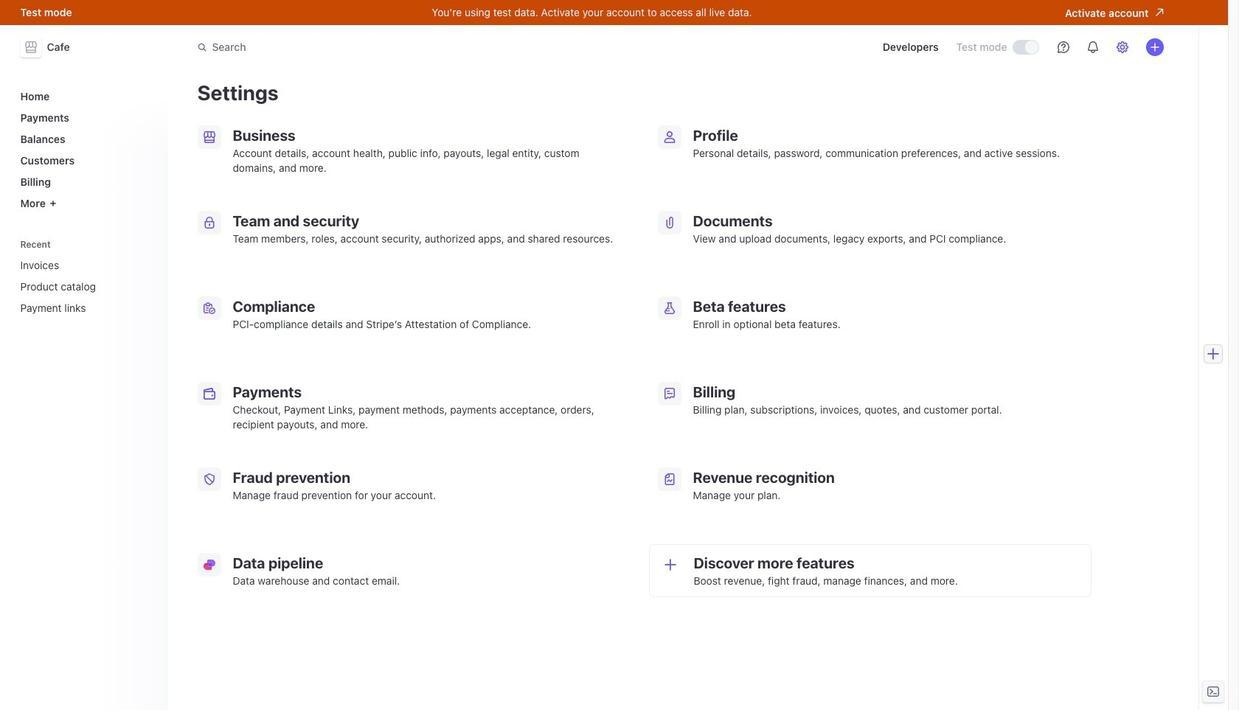 Task type: describe. For each thing, give the bounding box(es) containing it.
2 recent element from the top
[[14, 253, 159, 320]]

help image
[[1058, 41, 1069, 53]]

clear history image
[[144, 240, 153, 249]]



Task type: locate. For each thing, give the bounding box(es) containing it.
notifications image
[[1087, 41, 1099, 53]]

1 recent element from the top
[[14, 234, 159, 320]]

None search field
[[188, 34, 605, 61]]

recent element
[[14, 234, 159, 320], [14, 253, 159, 320]]

Test mode checkbox
[[1013, 41, 1038, 54]]

core navigation links element
[[14, 84, 159, 215]]

settings image
[[1117, 41, 1128, 53]]

Search text field
[[188, 34, 605, 61]]



Task type: vqa. For each thing, say whether or not it's contained in the screenshot.
the bottommost AND
no



